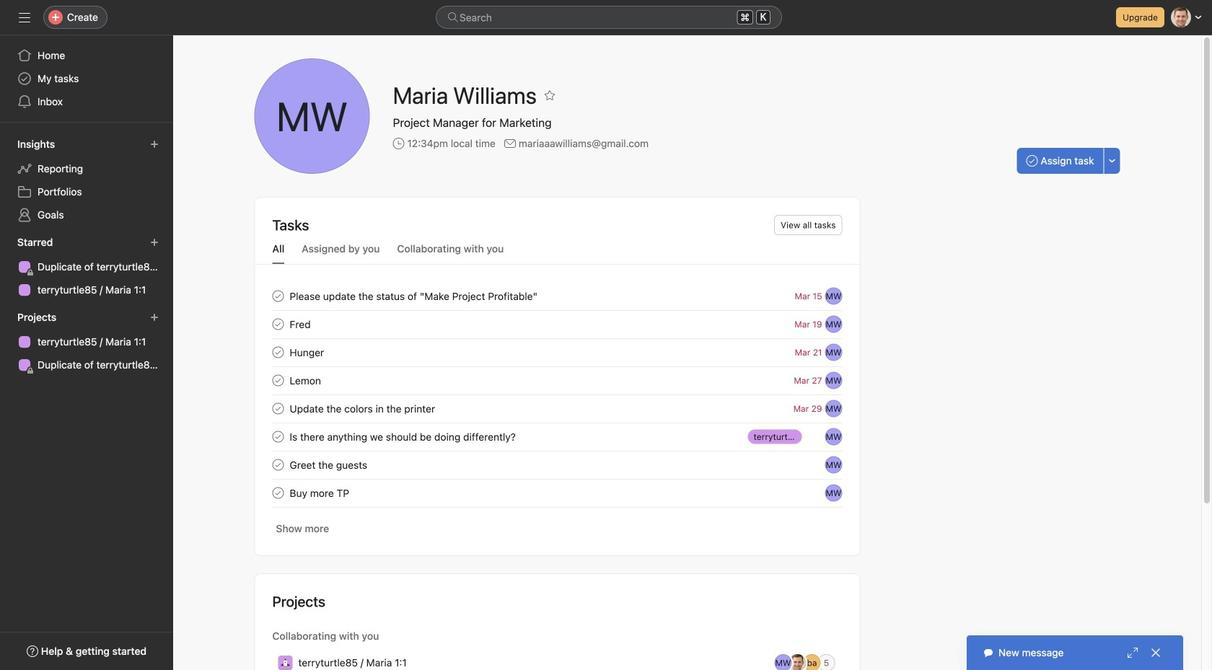 Task type: describe. For each thing, give the bounding box(es) containing it.
3 toggle assignee popover image from the top
[[826, 400, 843, 418]]

5 list item from the top
[[255, 395, 860, 423]]

1 mark complete checkbox from the top
[[270, 316, 287, 333]]

3 mark complete image from the top
[[270, 457, 287, 474]]

4 list item from the top
[[255, 367, 860, 395]]

more options image
[[1109, 157, 1117, 165]]

8 list item from the top
[[255, 479, 860, 508]]

9 list item from the top
[[255, 650, 860, 671]]

global element
[[0, 35, 173, 122]]

3 mark complete checkbox from the top
[[270, 485, 287, 502]]

3 list item from the top
[[255, 339, 860, 367]]

rocket image
[[281, 659, 290, 668]]

4 toggle assignee popover image from the top
[[826, 485, 843, 502]]

toggle assignee popover image for 6th list item from the bottom of the page
[[826, 372, 843, 389]]

tasks tabs tab list
[[255, 241, 860, 265]]

2 mark complete image from the top
[[270, 372, 287, 389]]

new project or portfolio image
[[150, 313, 159, 322]]

expand new message image
[[1128, 648, 1139, 659]]

4 toggle assignee popover image from the top
[[826, 457, 843, 474]]

4 mark complete checkbox from the top
[[270, 428, 287, 446]]

toggle assignee popover image for 6th list item from the top of the page
[[826, 428, 843, 446]]

6 list item from the top
[[255, 423, 860, 451]]

add to starred image
[[544, 90, 556, 101]]

new insights image
[[150, 140, 159, 149]]

1 mark complete checkbox from the top
[[270, 288, 287, 305]]



Task type: vqa. For each thing, say whether or not it's contained in the screenshot.
SEE DETAILS, MY WORKSPACE 'image'
no



Task type: locate. For each thing, give the bounding box(es) containing it.
mark complete image
[[270, 344, 287, 361], [270, 372, 287, 389], [270, 457, 287, 474], [270, 485, 287, 502]]

Mark complete checkbox
[[270, 288, 287, 305], [270, 344, 287, 361], [270, 485, 287, 502]]

1 list item from the top
[[255, 282, 860, 310]]

7 list item from the top
[[255, 451, 860, 479]]

Mark complete checkbox
[[270, 316, 287, 333], [270, 372, 287, 389], [270, 400, 287, 418], [270, 428, 287, 446], [270, 457, 287, 474]]

toggle assignee popover image for seventh list item from the bottom
[[826, 344, 843, 361]]

1 mark complete image from the top
[[270, 344, 287, 361]]

4 mark complete image from the top
[[270, 485, 287, 502]]

2 mark complete image from the top
[[270, 316, 287, 333]]

toggle assignee popover image
[[826, 288, 843, 305], [826, 316, 843, 333], [826, 400, 843, 418], [826, 485, 843, 502]]

2 toggle assignee popover image from the top
[[826, 316, 843, 333]]

2 list item from the top
[[255, 310, 860, 339]]

toggle assignee popover image
[[826, 344, 843, 361], [826, 372, 843, 389], [826, 428, 843, 446], [826, 457, 843, 474]]

2 mark complete checkbox from the top
[[270, 344, 287, 361]]

mark complete image for third toggle assignee popover image from the top
[[270, 400, 287, 418]]

0 vertical spatial mark complete checkbox
[[270, 288, 287, 305]]

1 vertical spatial mark complete checkbox
[[270, 344, 287, 361]]

3 mark complete image from the top
[[270, 400, 287, 418]]

add items to starred image
[[150, 238, 159, 247]]

insights element
[[0, 131, 173, 230]]

list item
[[255, 282, 860, 310], [255, 310, 860, 339], [255, 339, 860, 367], [255, 367, 860, 395], [255, 395, 860, 423], [255, 423, 860, 451], [255, 451, 860, 479], [255, 479, 860, 508], [255, 650, 860, 671]]

projects element
[[0, 305, 173, 380]]

2 toggle assignee popover image from the top
[[826, 372, 843, 389]]

2 mark complete checkbox from the top
[[270, 372, 287, 389]]

4 mark complete image from the top
[[270, 428, 287, 446]]

hide sidebar image
[[19, 12, 30, 23]]

mark complete image
[[270, 288, 287, 305], [270, 316, 287, 333], [270, 400, 287, 418], [270, 428, 287, 446]]

mark complete image for first toggle assignee popover image
[[270, 288, 287, 305]]

starred element
[[0, 230, 173, 305]]

Search tasks, projects, and more text field
[[436, 6, 783, 29]]

5 mark complete checkbox from the top
[[270, 457, 287, 474]]

1 toggle assignee popover image from the top
[[826, 288, 843, 305]]

close image
[[1151, 648, 1162, 659]]

1 mark complete image from the top
[[270, 288, 287, 305]]

1 toggle assignee popover image from the top
[[826, 344, 843, 361]]

mark complete image for second toggle assignee popover image from the top of the page
[[270, 316, 287, 333]]

3 toggle assignee popover image from the top
[[826, 428, 843, 446]]

2 vertical spatial mark complete checkbox
[[270, 485, 287, 502]]

3 mark complete checkbox from the top
[[270, 400, 287, 418]]

None field
[[436, 6, 783, 29]]



